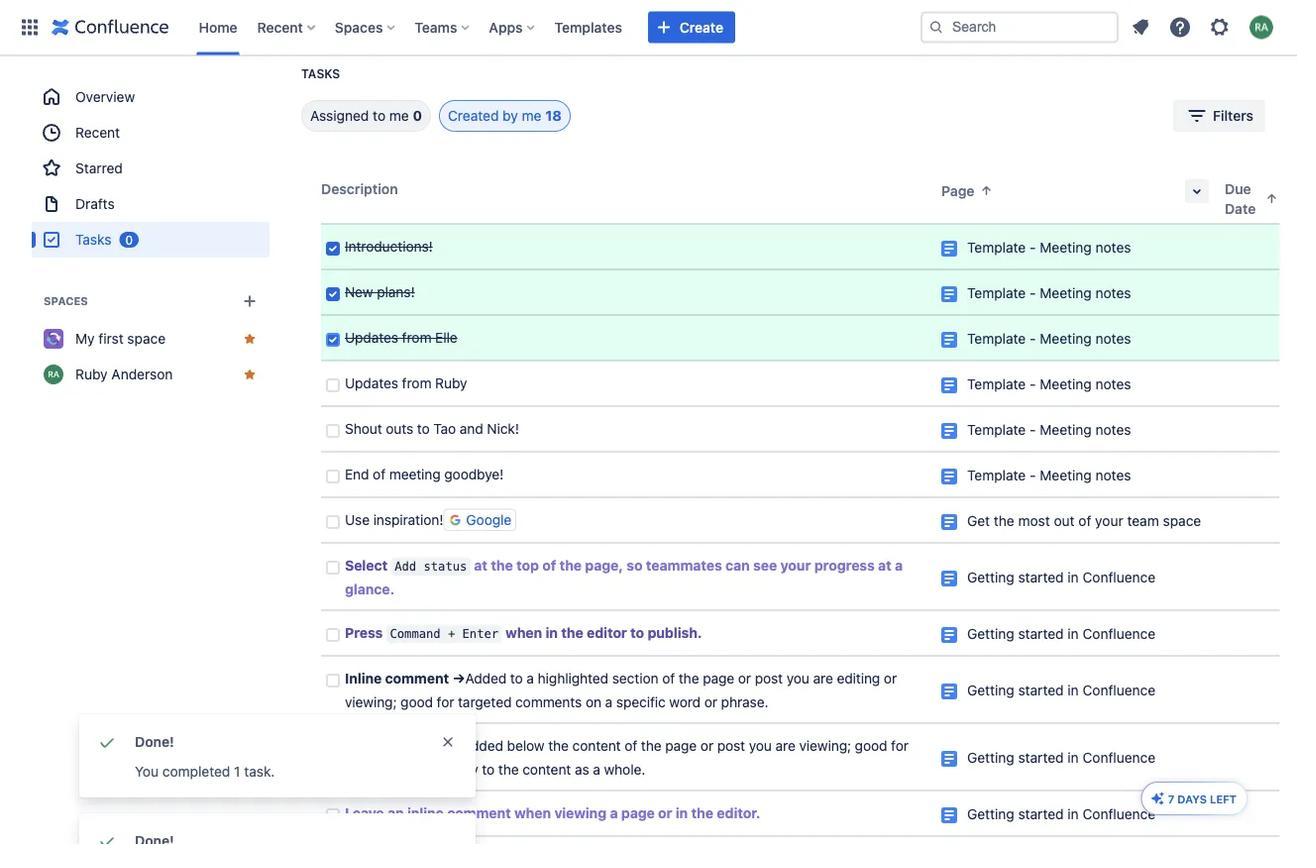 Task type: locate. For each thing, give the bounding box(es) containing it.
added inside "added to a highlighted section of the page or post you are editing or viewing; good for targeted comments on a specific word or phrase."
[[465, 670, 507, 687]]

0 horizontal spatial page
[[345, 738, 379, 754]]

of inside added below the content of the page or post you are viewing; good for comments that apply to the content as a whole.
[[625, 738, 637, 754]]

updates
[[345, 330, 398, 346], [345, 375, 398, 391]]

comment down the command on the bottom left
[[385, 670, 449, 687]]

spaces up my
[[44, 295, 88, 308]]

viewing; inside "added to a highlighted section of the page or post you are editing or viewing; good for targeted comments on a specific word or phrase."
[[345, 694, 397, 711]]

comments inside added below the content of the page or post you are viewing; good for comments that apply to the content as a whole.
[[345, 762, 411, 778]]

1 horizontal spatial content
[[572, 738, 621, 754]]

getting for press
[[967, 626, 1015, 642]]

your
[[1095, 513, 1124, 529], [781, 557, 811, 574]]

the right "get"
[[994, 513, 1015, 529]]

to right apply
[[482, 762, 495, 778]]

a right viewing
[[610, 805, 618, 822]]

space right team
[[1163, 513, 1201, 529]]

a right progress
[[895, 557, 903, 574]]

notes for elle
[[1096, 331, 1131, 347]]

created by me 18
[[448, 108, 562, 124]]

3 template from the top
[[967, 331, 1026, 347]]

page title icon image
[[942, 241, 957, 257], [942, 286, 957, 302], [942, 332, 957, 348], [942, 378, 957, 393], [942, 423, 957, 439], [942, 469, 957, 485], [942, 514, 957, 530], [942, 571, 957, 587], [942, 627, 957, 643], [942, 684, 957, 700], [942, 751, 957, 767], [942, 808, 957, 824]]

added inside added below the content of the page or post you are viewing; good for comments that apply to the content as a whole.
[[462, 738, 503, 754]]

1 success image from the top
[[95, 730, 119, 754]]

1 vertical spatial for
[[891, 738, 909, 754]]

or down word
[[701, 738, 714, 754]]

5 template - meeting notes from the top
[[967, 422, 1131, 438]]

post down phrase.
[[717, 738, 745, 754]]

the
[[994, 513, 1015, 529], [491, 557, 513, 574], [560, 557, 582, 574], [561, 625, 583, 641], [679, 670, 699, 687], [548, 738, 569, 754], [641, 738, 662, 754], [498, 762, 519, 778], [691, 805, 714, 822]]

2 confluence from the top
[[1083, 626, 1156, 642]]

or right "editing"
[[884, 670, 897, 687]]

1 vertical spatial are
[[776, 738, 796, 754]]

12 page title icon image from the top
[[942, 808, 957, 824]]

comments down page comment →
[[345, 762, 411, 778]]

create a space image
[[238, 289, 262, 313]]

2 horizontal spatial page
[[703, 670, 735, 687]]

0 vertical spatial comment
[[385, 670, 449, 687]]

1 vertical spatial post
[[717, 738, 745, 754]]

at right status
[[474, 557, 488, 574]]

updates up 'shout'
[[345, 375, 398, 391]]

getting for select
[[967, 569, 1015, 586]]

shout outs to tao and nick!
[[345, 421, 519, 437]]

0 vertical spatial success image
[[95, 730, 119, 754]]

post up phrase.
[[755, 670, 783, 687]]

0 vertical spatial when
[[506, 625, 542, 641]]

page inside "added to a highlighted section of the page or post you are editing or viewing; good for targeted comments on a specific word or phrase."
[[703, 670, 735, 687]]

→ up targeted
[[452, 670, 465, 687]]

Search field
[[921, 11, 1119, 43]]

started for select
[[1018, 569, 1064, 586]]

the up whole.
[[641, 738, 662, 754]]

4 template - meeting notes from the top
[[967, 376, 1131, 392]]

ruby down elle
[[435, 375, 467, 391]]

1 unstar this space image from the top
[[242, 331, 258, 347]]

1 horizontal spatial post
[[755, 670, 783, 687]]

3 notes from the top
[[1096, 331, 1131, 347]]

2 getting started in confluence link from the top
[[967, 626, 1156, 642]]

6 meeting from the top
[[1040, 467, 1092, 484]]

started for inline comment →
[[1018, 682, 1064, 699]]

or down added below the content of the page or post you are viewing; good for comments that apply to the content as a whole.
[[658, 805, 672, 822]]

-
[[1030, 239, 1036, 256], [1030, 285, 1036, 301], [1030, 331, 1036, 347], [1030, 376, 1036, 392], [1030, 422, 1036, 438], [1030, 467, 1036, 484]]

first
[[98, 331, 124, 347]]

meeting for ruby
[[1040, 376, 1092, 392]]

at
[[474, 557, 488, 574], [878, 557, 892, 574]]

end of meeting goodbye!
[[345, 466, 504, 483]]

introductions!
[[345, 238, 433, 255]]

good down "editing"
[[855, 738, 887, 754]]

when left viewing
[[514, 805, 551, 822]]

3 meeting from the top
[[1040, 331, 1092, 347]]

1 updates from the top
[[345, 330, 398, 346]]

1 horizontal spatial page
[[942, 183, 975, 199]]

5 notes from the top
[[1096, 422, 1131, 438]]

1 started from the top
[[1018, 569, 1064, 586]]

in for getting started in confluence link corresponding to press
[[1068, 626, 1079, 642]]

added
[[465, 670, 507, 687], [462, 738, 503, 754]]

you
[[135, 764, 159, 780]]

0 horizontal spatial post
[[717, 738, 745, 754]]

tasks down drafts
[[75, 231, 111, 248]]

the down below
[[498, 762, 519, 778]]

notes
[[1096, 239, 1131, 256], [1096, 285, 1131, 301], [1096, 331, 1131, 347], [1096, 376, 1131, 392], [1096, 422, 1131, 438], [1096, 467, 1131, 484]]

to inside "added to a highlighted section of the page or post you are editing or viewing; good for targeted comments on a specific word or phrase."
[[510, 670, 523, 687]]

notification icon image
[[1129, 15, 1153, 39]]

0 vertical spatial post
[[755, 670, 783, 687]]

tab list
[[278, 100, 571, 132]]

team
[[1127, 513, 1159, 529]]

your profile and preferences image
[[1250, 15, 1274, 39]]

getting started in confluence for inline comment →
[[967, 682, 1156, 699]]

0 horizontal spatial at
[[474, 557, 488, 574]]

me for to
[[389, 108, 409, 124]]

viewing;
[[345, 694, 397, 711], [799, 738, 851, 754]]

content up as
[[572, 738, 621, 754]]

created
[[448, 108, 499, 124]]

1 horizontal spatial are
[[813, 670, 833, 687]]

0 vertical spatial viewing;
[[345, 694, 397, 711]]

0 vertical spatial updates
[[345, 330, 398, 346]]

added below the content of the page or post you are viewing; good for comments that apply to the content as a whole.
[[345, 738, 912, 778]]

comment up that
[[382, 738, 446, 754]]

4 getting started in confluence from the top
[[967, 750, 1156, 766]]

comment for good
[[385, 670, 449, 687]]

0 vertical spatial for
[[437, 694, 454, 711]]

2 page title icon image from the top
[[942, 286, 957, 302]]

11 page title icon image from the top
[[942, 751, 957, 767]]

page left ascending sorting icon page
[[942, 183, 975, 199]]

1 horizontal spatial for
[[891, 738, 909, 754]]

apply
[[444, 762, 478, 778]]

3 template - meeting notes link from the top
[[967, 331, 1131, 347]]

0 vertical spatial recent
[[257, 19, 303, 35]]

viewing; down "editing"
[[799, 738, 851, 754]]

2 vertical spatial page
[[621, 805, 655, 822]]

global element
[[12, 0, 917, 55]]

page title icon image for get the most out of your team space "link"
[[942, 514, 957, 530]]

0 vertical spatial your
[[1095, 513, 1124, 529]]

at the top of the page, so teammates can see your progress at a glance.
[[345, 557, 906, 598]]

added up targeted
[[465, 670, 507, 687]]

0 vertical spatial space
[[127, 331, 166, 347]]

1 vertical spatial comments
[[345, 762, 411, 778]]

comment for that
[[382, 738, 446, 754]]

a inside added below the content of the page or post you are viewing; good for comments that apply to the content as a whole.
[[593, 762, 600, 778]]

space right first on the top left
[[127, 331, 166, 347]]

1 vertical spatial →
[[449, 738, 462, 754]]

6 template - meeting notes link from the top
[[967, 467, 1131, 484]]

2 started from the top
[[1018, 626, 1064, 642]]

1 getting from the top
[[967, 569, 1015, 586]]

1 horizontal spatial at
[[878, 557, 892, 574]]

0 horizontal spatial viewing;
[[345, 694, 397, 711]]

comments down highlighted
[[515, 694, 582, 711]]

banner
[[0, 0, 1297, 56]]

of up whole.
[[625, 738, 637, 754]]

4 template from the top
[[967, 376, 1026, 392]]

to left tao
[[417, 421, 430, 437]]

of inside at the top of the page, so teammates can see your progress at a glance.
[[542, 557, 556, 574]]

the up word
[[679, 670, 699, 687]]

use
[[345, 512, 370, 528]]

1 horizontal spatial tasks
[[301, 67, 340, 81]]

1 me from the left
[[389, 108, 409, 124]]

assigned
[[310, 108, 369, 124]]

task.
[[244, 764, 275, 780]]

page down word
[[665, 738, 697, 754]]

3 confluence from the top
[[1083, 682, 1156, 699]]

good inside added below the content of the page or post you are viewing; good for comments that apply to the content as a whole.
[[855, 738, 887, 754]]

1 horizontal spatial your
[[1095, 513, 1124, 529]]

recent
[[257, 19, 303, 35], [75, 124, 120, 141]]

1 vertical spatial comment
[[382, 738, 446, 754]]

1 vertical spatial content
[[523, 762, 571, 778]]

5 getting started in confluence link from the top
[[967, 806, 1156, 823]]

3 getting from the top
[[967, 682, 1015, 699]]

from for elle
[[402, 330, 432, 346]]

your inside at the top of the page, so teammates can see your progress at a glance.
[[781, 557, 811, 574]]

when right enter
[[506, 625, 542, 641]]

for inside added below the content of the page or post you are viewing; good for comments that apply to the content as a whole.
[[891, 738, 909, 754]]

updates down new plans!
[[345, 330, 398, 346]]

of right top
[[542, 557, 556, 574]]

0 vertical spatial comments
[[515, 694, 582, 711]]

added up apply
[[462, 738, 503, 754]]

2 me from the left
[[522, 108, 542, 124]]

0 vertical spatial page
[[942, 183, 975, 199]]

2 from from the top
[[402, 375, 432, 391]]

good
[[401, 694, 433, 711], [855, 738, 887, 754]]

from up "shout outs to tao and nick!"
[[402, 375, 432, 391]]

comments
[[515, 694, 582, 711], [345, 762, 411, 778]]

unstar this space image inside ruby anderson link
[[242, 367, 258, 383]]

1 vertical spatial success image
[[95, 830, 119, 845]]

6 template - meeting notes from the top
[[967, 467, 1131, 484]]

page title icon image for sixth template - meeting notes link from the bottom
[[942, 241, 957, 257]]

1 vertical spatial your
[[781, 557, 811, 574]]

getting
[[967, 569, 1015, 586], [967, 626, 1015, 642], [967, 682, 1015, 699], [967, 750, 1015, 766], [967, 806, 1015, 823]]

0 horizontal spatial good
[[401, 694, 433, 711]]

1 at from the left
[[474, 557, 488, 574]]

0 horizontal spatial recent
[[75, 124, 120, 141]]

of right out
[[1079, 513, 1092, 529]]

3 template - meeting notes from the top
[[967, 331, 1131, 347]]

to inside added below the content of the page or post you are viewing; good for comments that apply to the content as a whole.
[[482, 762, 495, 778]]

template for to
[[967, 422, 1026, 438]]

0 vertical spatial page
[[703, 670, 735, 687]]

0 horizontal spatial 0
[[125, 233, 133, 247]]

specific
[[616, 694, 666, 711]]

1 vertical spatial 0
[[125, 233, 133, 247]]

getting started in confluence link
[[967, 569, 1156, 586], [967, 626, 1156, 642], [967, 682, 1156, 699], [967, 750, 1156, 766], [967, 806, 1156, 823]]

a inside at the top of the page, so teammates can see your progress at a glance.
[[895, 557, 903, 574]]

you down phrase.
[[749, 738, 772, 754]]

of right end
[[373, 466, 386, 483]]

template - meeting notes for ruby
[[967, 376, 1131, 392]]

0 vertical spatial spaces
[[335, 19, 383, 35]]

0 horizontal spatial tasks
[[75, 231, 111, 248]]

2 at from the left
[[878, 557, 892, 574]]

1 template - meeting notes from the top
[[967, 239, 1131, 256]]

ascending sorting icon date image
[[1264, 191, 1280, 207]]

1 vertical spatial you
[[749, 738, 772, 754]]

your right see
[[781, 557, 811, 574]]

comments inside "added to a highlighted section of the page or post you are editing or viewing; good for targeted comments on a specific word or phrase."
[[515, 694, 582, 711]]

a
[[895, 557, 903, 574], [527, 670, 534, 687], [605, 694, 613, 711], [593, 762, 600, 778], [610, 805, 618, 822]]

0 vertical spatial added
[[465, 670, 507, 687]]

page
[[703, 670, 735, 687], [665, 738, 697, 754], [621, 805, 655, 822]]

5 meeting from the top
[[1040, 422, 1092, 438]]

9 page title icon image from the top
[[942, 627, 957, 643]]

home link
[[193, 11, 243, 43]]

page for page comment →
[[345, 738, 379, 754]]

0 vertical spatial unstar this space image
[[242, 331, 258, 347]]

template - meeting notes link for ruby
[[967, 376, 1131, 392]]

getting started in confluence for press
[[967, 626, 1156, 642]]

are inside added below the content of the page or post you are viewing; good for comments that apply to the content as a whole.
[[776, 738, 796, 754]]

inline comment →
[[345, 670, 465, 687]]

1 horizontal spatial spaces
[[335, 19, 383, 35]]

in for fifth getting started in confluence link from the top of the page
[[1068, 806, 1079, 823]]

page title icon image for 5th template - meeting notes link from the bottom of the page
[[942, 286, 957, 302]]

4 meeting from the top
[[1040, 376, 1092, 392]]

comment down apply
[[447, 805, 511, 822]]

0 horizontal spatial for
[[437, 694, 454, 711]]

template - meeting notes for meeting
[[967, 467, 1131, 484]]

at right progress
[[878, 557, 892, 574]]

1 horizontal spatial recent
[[257, 19, 303, 35]]

group
[[32, 79, 270, 258]]

confluence for inline comment →
[[1083, 682, 1156, 699]]

3 getting started in confluence link from the top
[[967, 682, 1156, 699]]

an
[[388, 805, 404, 822]]

template for meeting
[[967, 467, 1026, 484]]

1 vertical spatial spaces
[[44, 295, 88, 308]]

2 updates from the top
[[345, 375, 398, 391]]

0 vertical spatial from
[[402, 330, 432, 346]]

6 notes from the top
[[1096, 467, 1131, 484]]

1 horizontal spatial page
[[665, 738, 697, 754]]

1 meeting from the top
[[1040, 239, 1092, 256]]

4 started from the top
[[1018, 750, 1064, 766]]

4 template - meeting notes link from the top
[[967, 376, 1131, 392]]

7 days left button
[[1142, 783, 1247, 815]]

1 horizontal spatial good
[[855, 738, 887, 754]]

0 left created
[[413, 108, 422, 124]]

updates for updates from elle
[[345, 330, 398, 346]]

ruby down my
[[75, 366, 108, 383]]

unstar this space image
[[242, 331, 258, 347], [242, 367, 258, 383]]

1 vertical spatial page
[[345, 738, 379, 754]]

3 page title icon image from the top
[[942, 332, 957, 348]]

page up phrase.
[[703, 670, 735, 687]]

1 vertical spatial tasks
[[75, 231, 111, 248]]

page for post
[[703, 670, 735, 687]]

enter
[[462, 627, 499, 641]]

page
[[942, 183, 975, 199], [345, 738, 379, 754]]

0 vertical spatial tasks
[[301, 67, 340, 81]]

4 notes from the top
[[1096, 376, 1131, 392]]

4 confluence from the top
[[1083, 750, 1156, 766]]

anderson
[[111, 366, 173, 383]]

done!
[[135, 734, 174, 750]]

0 horizontal spatial comments
[[345, 762, 411, 778]]

content down below
[[523, 762, 571, 778]]

are inside "added to a highlighted section of the page or post you are editing or viewing; good for targeted comments on a specific word or phrase."
[[813, 670, 833, 687]]

meeting for meeting
[[1040, 467, 1092, 484]]

space
[[127, 331, 166, 347], [1163, 513, 1201, 529]]

1 horizontal spatial 0
[[413, 108, 422, 124]]

of up word
[[662, 670, 675, 687]]

0 vertical spatial good
[[401, 694, 433, 711]]

5 template - meeting notes link from the top
[[967, 422, 1131, 438]]

template - meeting notes link for meeting
[[967, 467, 1131, 484]]

you inside "added to a highlighted section of the page or post you are editing or viewing; good for targeted comments on a specific word or phrase."
[[787, 670, 810, 687]]

1 page title icon image from the top
[[942, 241, 957, 257]]

your left team
[[1095, 513, 1124, 529]]

confluence image
[[52, 15, 169, 39], [52, 15, 169, 39]]

my first space
[[75, 331, 166, 347]]

2 getting from the top
[[967, 626, 1015, 642]]

me for by
[[522, 108, 542, 124]]

0 vertical spatial →
[[452, 670, 465, 687]]

1 vertical spatial viewing;
[[799, 738, 851, 754]]

1 getting started in confluence link from the top
[[967, 569, 1156, 586]]

1 horizontal spatial you
[[787, 670, 810, 687]]

0 horizontal spatial page
[[621, 805, 655, 822]]

a left highlighted
[[527, 670, 534, 687]]

good inside "added to a highlighted section of the page or post you are editing or viewing; good for targeted comments on a specific word or phrase."
[[401, 694, 433, 711]]

to right editor
[[630, 625, 644, 641]]

notes for ruby
[[1096, 376, 1131, 392]]

template - meeting notes link
[[967, 239, 1131, 256], [967, 285, 1131, 301], [967, 331, 1131, 347], [967, 376, 1131, 392], [967, 422, 1131, 438], [967, 467, 1131, 484]]

unstar this space image inside my first space "link"
[[242, 331, 258, 347]]

1 horizontal spatial viewing;
[[799, 738, 851, 754]]

5 page title icon image from the top
[[942, 423, 957, 439]]

1 horizontal spatial me
[[522, 108, 542, 124]]

the right below
[[548, 738, 569, 754]]

recent up starred at left
[[75, 124, 120, 141]]

0 vertical spatial are
[[813, 670, 833, 687]]

page down inline
[[345, 738, 379, 754]]

so
[[627, 557, 643, 574]]

→ for page comment →
[[449, 738, 462, 754]]

tasks up assigned
[[301, 67, 340, 81]]

3 - from the top
[[1030, 331, 1036, 347]]

- for elle
[[1030, 331, 1036, 347]]

you left "editing"
[[787, 670, 810, 687]]

5 confluence from the top
[[1083, 806, 1156, 823]]

0 horizontal spatial your
[[781, 557, 811, 574]]

getting started in confluence
[[967, 569, 1156, 586], [967, 626, 1156, 642], [967, 682, 1156, 699], [967, 750, 1156, 766], [967, 806, 1156, 823]]

a right as
[[593, 762, 600, 778]]

you completed 1 task.
[[135, 764, 275, 780]]

spaces inside popup button
[[335, 19, 383, 35]]

6 - from the top
[[1030, 467, 1036, 484]]

updates from ruby
[[345, 375, 467, 391]]

recent right home
[[257, 19, 303, 35]]

1 vertical spatial space
[[1163, 513, 1201, 529]]

you inside added below the content of the page or post you are viewing; good for comments that apply to the content as a whole.
[[749, 738, 772, 754]]

1 vertical spatial page
[[665, 738, 697, 754]]

0 horizontal spatial me
[[389, 108, 409, 124]]

meeting for to
[[1040, 422, 1092, 438]]

5 template from the top
[[967, 422, 1026, 438]]

6 page title icon image from the top
[[942, 469, 957, 485]]

me right assigned
[[389, 108, 409, 124]]

page title icon image for second getting started in confluence link from the bottom of the page
[[942, 751, 957, 767]]

assigned to me 0
[[310, 108, 422, 124]]

3 started from the top
[[1018, 682, 1064, 699]]

1 from from the top
[[402, 330, 432, 346]]

10 page title icon image from the top
[[942, 684, 957, 700]]

meeting
[[389, 466, 441, 483]]

→ up apply
[[449, 738, 462, 754]]

0 horizontal spatial are
[[776, 738, 796, 754]]

0 vertical spatial 0
[[413, 108, 422, 124]]

page title icon image for inline comment → getting started in confluence link
[[942, 684, 957, 700]]

0 down 'drafts' link at the left of page
[[125, 233, 133, 247]]

4 - from the top
[[1030, 376, 1036, 392]]

page down whole.
[[621, 805, 655, 822]]

1 vertical spatial from
[[402, 375, 432, 391]]

template - meeting notes
[[967, 239, 1131, 256], [967, 285, 1131, 301], [967, 331, 1131, 347], [967, 376, 1131, 392], [967, 422, 1131, 438], [967, 467, 1131, 484]]

comment
[[385, 670, 449, 687], [382, 738, 446, 754], [447, 805, 511, 822]]

1 vertical spatial good
[[855, 738, 887, 754]]

confluence for select
[[1083, 569, 1156, 586]]

1 getting started in confluence from the top
[[967, 569, 1156, 586]]

1 vertical spatial unstar this space image
[[242, 367, 258, 383]]

to
[[373, 108, 386, 124], [417, 421, 430, 437], [630, 625, 644, 641], [510, 670, 523, 687], [482, 762, 495, 778]]

meeting for elle
[[1040, 331, 1092, 347]]

help icon image
[[1168, 15, 1192, 39]]

2 meeting from the top
[[1040, 285, 1092, 301]]

to up targeted
[[510, 670, 523, 687]]

1 vertical spatial added
[[462, 738, 503, 754]]

leave
[[345, 805, 384, 822]]

the left page,
[[560, 557, 582, 574]]

5 - from the top
[[1030, 422, 1036, 438]]

4 page title icon image from the top
[[942, 378, 957, 393]]

7 page title icon image from the top
[[942, 514, 957, 530]]

0 horizontal spatial you
[[749, 738, 772, 754]]

banner containing home
[[0, 0, 1297, 56]]

viewing; inside added below the content of the page or post you are viewing; good for comments that apply to the content as a whole.
[[799, 738, 851, 754]]

post
[[755, 670, 783, 687], [717, 738, 745, 754]]

viewing; down inline
[[345, 694, 397, 711]]

1 vertical spatial updates
[[345, 375, 398, 391]]

0 vertical spatial you
[[787, 670, 810, 687]]

5 getting from the top
[[967, 806, 1015, 823]]

1 vertical spatial when
[[514, 805, 551, 822]]

by
[[503, 108, 518, 124]]

from left elle
[[402, 330, 432, 346]]

3 getting started in confluence from the top
[[967, 682, 1156, 699]]

when
[[506, 625, 542, 641], [514, 805, 551, 822]]

1 horizontal spatial comments
[[515, 694, 582, 711]]

0 horizontal spatial space
[[127, 331, 166, 347]]

starred
[[75, 160, 123, 176]]

template - meeting notes link for elle
[[967, 331, 1131, 347]]

8 page title icon image from the top
[[942, 571, 957, 587]]

1 confluence from the top
[[1083, 569, 1156, 586]]

me right by
[[522, 108, 542, 124]]

started
[[1018, 569, 1064, 586], [1018, 626, 1064, 642], [1018, 682, 1064, 699], [1018, 750, 1064, 766], [1018, 806, 1064, 823]]

completed
[[162, 764, 230, 780]]

spaces
[[335, 19, 383, 35], [44, 295, 88, 308]]

template
[[967, 239, 1026, 256], [967, 285, 1026, 301], [967, 331, 1026, 347], [967, 376, 1026, 392], [967, 422, 1026, 438], [967, 467, 1026, 484]]

good down inline comment →
[[401, 694, 433, 711]]

spaces right 'recent' popup button
[[335, 19, 383, 35]]

2 getting started in confluence from the top
[[967, 626, 1156, 642]]

6 template from the top
[[967, 467, 1026, 484]]

success image
[[95, 730, 119, 754], [95, 830, 119, 845]]

select add status
[[345, 557, 467, 574]]

- for ruby
[[1030, 376, 1036, 392]]

or right word
[[704, 694, 717, 711]]

2 unstar this space image from the top
[[242, 367, 258, 383]]

outs
[[386, 421, 413, 437]]



Task type: vqa. For each thing, say whether or not it's contained in the screenshot.
1st :tickets: image from the bottom of the Editable content REGION
no



Task type: describe. For each thing, give the bounding box(es) containing it.
left
[[1210, 793, 1237, 806]]

progress
[[814, 557, 875, 574]]

template for elle
[[967, 331, 1026, 347]]

the inside "added to a highlighted section of the page or post you are editing or viewing; good for targeted comments on a specific word or phrase."
[[679, 670, 699, 687]]

→ for inline comment →
[[452, 670, 465, 687]]

filters button
[[1174, 100, 1266, 132]]

days
[[1178, 793, 1207, 806]]

1 vertical spatial recent
[[75, 124, 120, 141]]

group containing overview
[[32, 79, 270, 258]]

getting for inline comment →
[[967, 682, 1015, 699]]

updates from elle
[[345, 330, 458, 346]]

0 vertical spatial content
[[572, 738, 621, 754]]

search image
[[929, 19, 944, 35]]

recent button
[[251, 11, 323, 43]]

can
[[726, 557, 750, 574]]

get the most out of your team space
[[967, 513, 1201, 529]]

added to a highlighted section of the page or post you are editing or viewing; good for targeted comments on a specific word or phrase.
[[345, 670, 901, 711]]

spaces button
[[329, 11, 403, 43]]

shout
[[345, 421, 382, 437]]

added for page comment →
[[462, 738, 503, 754]]

ruby anderson
[[75, 366, 173, 383]]

leave an inline comment when viewing a page or in the editor.
[[345, 805, 761, 822]]

+
[[448, 627, 455, 641]]

0 horizontal spatial spaces
[[44, 295, 88, 308]]

page title icon image for select getting started in confluence link
[[942, 571, 957, 587]]

press command + enter when in the editor to publish.
[[345, 625, 702, 641]]

updates for updates from ruby
[[345, 375, 398, 391]]

ascending sorting icon page image
[[979, 183, 995, 199]]

in for inline comment → getting started in confluence link
[[1068, 682, 1079, 699]]

elle
[[435, 330, 458, 346]]

dismiss image
[[440, 734, 456, 750]]

create button
[[648, 11, 735, 43]]

when for viewing
[[514, 805, 551, 822]]

get
[[967, 513, 990, 529]]

space inside my first space "link"
[[127, 331, 166, 347]]

recent inside popup button
[[257, 19, 303, 35]]

post inside added below the content of the page or post you are viewing; good for comments that apply to the content as a whole.
[[717, 738, 745, 754]]

whole.
[[604, 762, 645, 778]]

word
[[669, 694, 701, 711]]

a right the on
[[605, 694, 613, 711]]

18
[[545, 108, 562, 124]]

2 template - meeting notes link from the top
[[967, 285, 1131, 301]]

notes for meeting
[[1096, 467, 1131, 484]]

and
[[460, 421, 483, 437]]

2 vertical spatial comment
[[447, 805, 511, 822]]

glance.
[[345, 581, 395, 598]]

inline
[[345, 670, 382, 687]]

goodbye!
[[444, 466, 504, 483]]

add
[[395, 559, 416, 574]]

drafts
[[75, 196, 115, 212]]

premium icon image
[[1150, 791, 1166, 807]]

page title icon image for elle template - meeting notes link
[[942, 332, 957, 348]]

- for meeting
[[1030, 467, 1036, 484]]

see
[[753, 557, 777, 574]]

page title icon image for template - meeting notes link related to to
[[942, 423, 957, 439]]

appswitcher icon image
[[18, 15, 42, 39]]

getting started in confluence link for inline comment →
[[967, 682, 1156, 699]]

1 template from the top
[[967, 239, 1026, 256]]

get the most out of your team space link
[[967, 513, 1201, 529]]

out
[[1054, 513, 1075, 529]]

2 success image from the top
[[95, 830, 119, 845]]

page for page
[[942, 183, 975, 199]]

in for select getting started in confluence link
[[1068, 569, 1079, 586]]

drafts link
[[32, 186, 270, 222]]

template - meeting notes for to
[[967, 422, 1131, 438]]

my
[[75, 331, 95, 347]]

5 getting started in confluence from the top
[[967, 806, 1156, 823]]

home
[[199, 19, 237, 35]]

- for to
[[1030, 422, 1036, 438]]

notes for to
[[1096, 422, 1131, 438]]

templates
[[555, 19, 622, 35]]

when for in
[[506, 625, 542, 641]]

my first space link
[[32, 321, 270, 357]]

below
[[507, 738, 545, 754]]

targeted
[[458, 694, 512, 711]]

for inside "added to a highlighted section of the page or post you are editing or viewing; good for targeted comments on a specific word or phrase."
[[437, 694, 454, 711]]

as
[[575, 762, 589, 778]]

7
[[1168, 793, 1175, 806]]

templates link
[[549, 11, 628, 43]]

recent link
[[32, 115, 270, 151]]

1 horizontal spatial ruby
[[435, 375, 467, 391]]

from for ruby
[[402, 375, 432, 391]]

page for in
[[621, 805, 655, 822]]

4 getting from the top
[[967, 750, 1015, 766]]

starred link
[[32, 151, 270, 186]]

settings icon image
[[1208, 15, 1232, 39]]

apps button
[[483, 11, 543, 43]]

overview link
[[32, 79, 270, 115]]

end
[[345, 466, 369, 483]]

5 started from the top
[[1018, 806, 1064, 823]]

due
[[1225, 181, 1251, 197]]

press
[[345, 625, 383, 641]]

use inspiration!
[[345, 512, 443, 528]]

1 - from the top
[[1030, 239, 1036, 256]]

editing
[[837, 670, 880, 687]]

getting started in confluence link for press
[[967, 626, 1156, 642]]

new plans!
[[345, 284, 415, 300]]

template for ruby
[[967, 376, 1026, 392]]

getting started in confluence for select
[[967, 569, 1156, 586]]

0 horizontal spatial ruby
[[75, 366, 108, 383]]

getting started in confluence link for select
[[967, 569, 1156, 586]]

1 horizontal spatial space
[[1163, 513, 1201, 529]]

phrase.
[[721, 694, 769, 711]]

viewing
[[554, 805, 607, 822]]

editor
[[587, 625, 627, 641]]

the left editor
[[561, 625, 583, 641]]

1
[[234, 764, 240, 780]]

to right assigned
[[373, 108, 386, 124]]

1 notes from the top
[[1096, 239, 1131, 256]]

2 - from the top
[[1030, 285, 1036, 301]]

in for second getting started in confluence link from the bottom of the page
[[1068, 750, 1079, 766]]

the left editor.
[[691, 805, 714, 822]]

page title icon image for getting started in confluence link corresponding to press
[[942, 627, 957, 643]]

template - meeting notes for elle
[[967, 331, 1131, 347]]

template - meeting notes link for to
[[967, 422, 1131, 438]]

page inside added below the content of the page or post you are viewing; good for comments that apply to the content as a whole.
[[665, 738, 697, 754]]

page title icon image for meeting template - meeting notes link
[[942, 469, 957, 485]]

create
[[680, 19, 724, 35]]

2 template - meeting notes from the top
[[967, 285, 1131, 301]]

tao
[[433, 421, 456, 437]]

ruby anderson link
[[32, 357, 270, 392]]

unstar this space image for ruby anderson
[[242, 367, 258, 383]]

google button
[[443, 509, 517, 531]]

teammates
[[646, 557, 722, 574]]

description
[[321, 181, 398, 197]]

inspiration!
[[373, 512, 443, 528]]

inline
[[407, 805, 444, 822]]

added for inline comment →
[[465, 670, 507, 687]]

of inside "added to a highlighted section of the page or post you are editing or viewing; good for targeted comments on a specific word or phrase."
[[662, 670, 675, 687]]

or up phrase.
[[738, 670, 751, 687]]

that
[[415, 762, 440, 778]]

overview
[[75, 89, 135, 105]]

teams
[[415, 19, 457, 35]]

publish.
[[648, 625, 702, 641]]

2 template from the top
[[967, 285, 1026, 301]]

apps
[[489, 19, 523, 35]]

7 days left
[[1168, 793, 1237, 806]]

page title icon image for fifth getting started in confluence link from the top of the page
[[942, 808, 957, 824]]

2 notes from the top
[[1096, 285, 1131, 301]]

section
[[612, 670, 659, 687]]

page comment →
[[345, 738, 462, 754]]

1 template - meeting notes link from the top
[[967, 239, 1131, 256]]

unstar this space image for my first space
[[242, 331, 258, 347]]

on
[[586, 694, 602, 711]]

page,
[[585, 557, 623, 574]]

plans!
[[377, 284, 415, 300]]

post inside "added to a highlighted section of the page or post you are editing or viewing; good for targeted comments on a specific word or phrase."
[[755, 670, 783, 687]]

editor.
[[717, 805, 761, 822]]

confluence for press
[[1083, 626, 1156, 642]]

the left top
[[491, 557, 513, 574]]

page title icon image for template - meeting notes link corresponding to ruby
[[942, 378, 957, 393]]

highlighted
[[538, 670, 609, 687]]

new
[[345, 284, 373, 300]]

started for press
[[1018, 626, 1064, 642]]

filters
[[1213, 108, 1254, 124]]

status
[[424, 559, 467, 574]]

0 horizontal spatial content
[[523, 762, 571, 778]]

tab list containing assigned to me
[[278, 100, 571, 132]]

or inside added below the content of the page or post you are viewing; good for comments that apply to the content as a whole.
[[701, 738, 714, 754]]

4 getting started in confluence link from the top
[[967, 750, 1156, 766]]

google
[[466, 512, 512, 528]]



